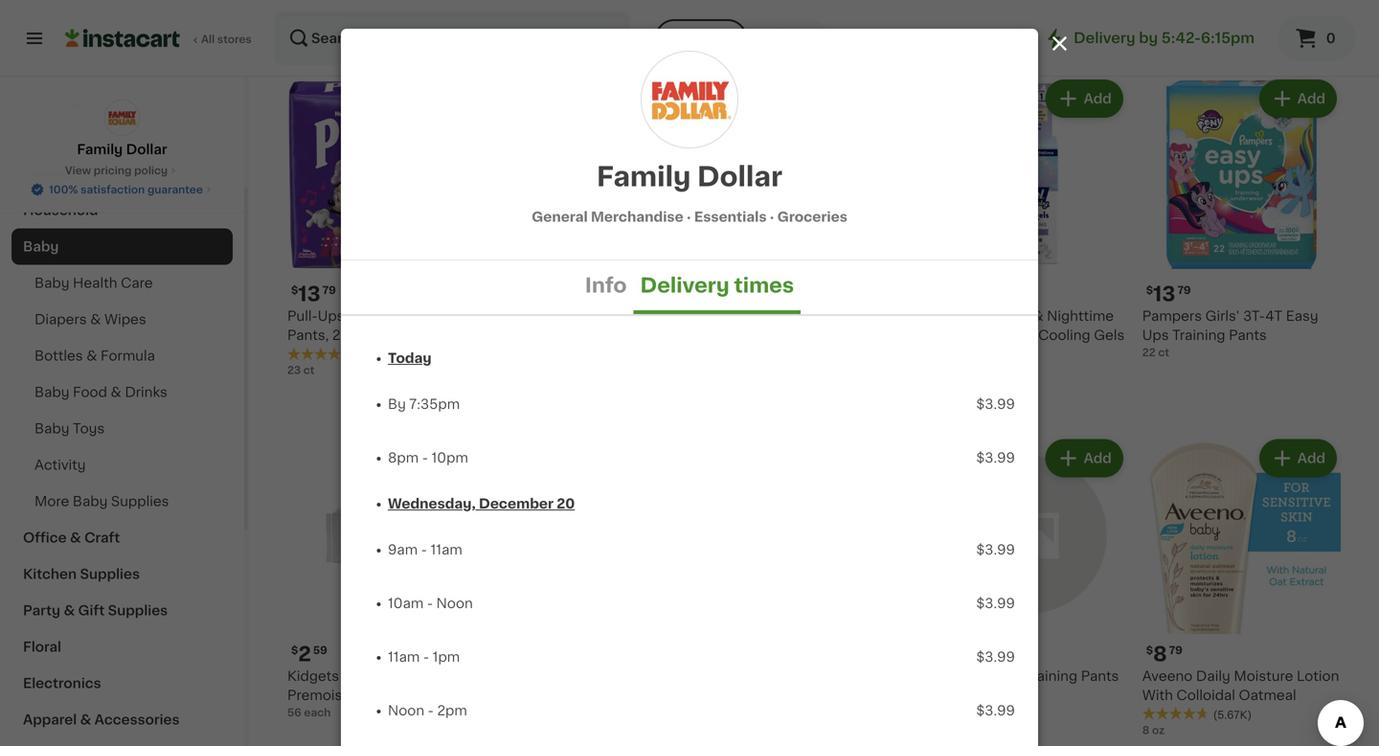 Task type: describe. For each thing, give the bounding box(es) containing it.
cooling
[[1039, 329, 1091, 342]]

pants inside the pampers girls' 3t-4t easy ups training pants 22 ct
[[1229, 329, 1267, 342]]

$ 8 79
[[1147, 644, 1183, 664]]

with
[[1143, 689, 1174, 702]]

& right 'apparel'
[[80, 713, 91, 727]]

ups inside the pampers girls' 3t-4t easy ups training pants 22 ct
[[1143, 329, 1170, 342]]

family for the right the family dollar logo
[[597, 164, 691, 190]]

pricing
[[94, 165, 132, 176]]

13 for pampers girls' 3t-4t easy ups training pants
[[1154, 284, 1176, 304]]

non-
[[929, 329, 963, 342]]

product group containing 2
[[287, 436, 486, 720]]

10am - noon
[[388, 597, 473, 610]]

orajel daytime & nighttime non-medicated cooling gels for teething
[[929, 310, 1125, 361]]

apparel
[[23, 713, 77, 727]]

today
[[388, 352, 432, 365]]

diapers & wipes
[[34, 313, 146, 326]]

$ 8 99
[[719, 284, 757, 304]]

holiday essentials
[[23, 167, 150, 181]]

1 · from the left
[[687, 210, 691, 224]]

$3.99 for 11am
[[977, 543, 1016, 557]]

10pm
[[432, 451, 468, 465]]

acetaminophen
[[715, 329, 822, 342]]

baby for baby toys
[[34, 422, 69, 435]]

south
[[914, 31, 958, 45]]

more
[[34, 495, 69, 508]]

$ 2 59
[[291, 644, 327, 664]]

floral
[[23, 641, 61, 654]]

delivery for delivery by 5:42-6:15pm
[[1074, 31, 1136, 45]]

add button for 8
[[1262, 441, 1336, 476]]

2t-
[[332, 329, 354, 342]]

kidgets boy's training pants - 4t-5t
[[929, 670, 1120, 702]]

face
[[396, 670, 426, 683]]

fl
[[730, 28, 737, 39]]

1 horizontal spatial dollar
[[698, 164, 783, 190]]

& right bottles
[[86, 349, 97, 363]]

1 vertical spatial oz
[[971, 384, 984, 395]]

100% satisfaction guarantee
[[49, 184, 203, 195]]

99
[[742, 285, 757, 296]]

23
[[287, 365, 301, 376]]

0 horizontal spatial 11am
[[388, 651, 420, 664]]

colloidal
[[1177, 689, 1236, 702]]

cherry
[[782, 348, 828, 361]]

$3.99 for noon
[[977, 597, 1016, 610]]

party
[[23, 604, 60, 618]]

electronics
[[23, 677, 101, 690]]

activity link
[[11, 447, 233, 483]]

product group containing 13
[[1143, 76, 1341, 360]]

training inside pull-ups girls' potty training pants, 2t-3t (16-34 lbs)
[[426, 310, 479, 323]]

of
[[362, 14, 373, 25]]

aveeno
[[1143, 670, 1193, 683]]

formula
[[101, 349, 155, 363]]

59
[[313, 645, 327, 656]]

daily
[[1197, 670, 1231, 683]]

delivery for delivery times
[[641, 275, 730, 296]]

0 horizontal spatial essentials
[[80, 167, 150, 181]]

baby health care
[[34, 276, 153, 290]]

girls' inside the pampers girls' 3t-4t easy ups training pants 22 ct
[[1206, 310, 1240, 323]]

pull-ups girls' potty training pants, 2t-3t (16-34 lbs)
[[287, 310, 479, 342]]

1 vertical spatial essentials
[[695, 210, 767, 224]]

14
[[715, 28, 727, 39]]

2 vertical spatial supplies
[[108, 604, 168, 618]]

79 for aveeno daily moisture lotion with colloidal oatmeal
[[1170, 645, 1183, 656]]

household link
[[11, 192, 233, 229]]

0.18
[[947, 384, 969, 395]]

0 button
[[1278, 15, 1357, 61]]

$ for tylenol infants' acetaminophen medicine, dye-free cherry
[[719, 285, 726, 296]]

& left craft
[[70, 531, 81, 545]]

pants inside kidgets boy's training pants - 4t-5t
[[1081, 670, 1120, 683]]

kitchen supplies
[[23, 568, 140, 581]]

9am
[[388, 543, 418, 557]]

by 7:35pm
[[388, 398, 460, 411]]

kidgets for kidgets newborn diapers
[[501, 310, 553, 323]]

ct inside the pampers girls' 3t-4t easy ups training pants 22 ct
[[1159, 348, 1170, 358]]

oz inside the product group
[[1153, 725, 1165, 736]]

product group containing 8
[[1143, 436, 1341, 738]]

baby for baby
[[23, 240, 59, 253]]

orajel
[[929, 310, 969, 323]]

56
[[287, 708, 302, 718]]

out
[[341, 14, 359, 25]]

instacart logo image
[[65, 27, 180, 50]]

drinks
[[125, 386, 168, 399]]

$3.99 for 1pm
[[977, 651, 1016, 664]]

1 horizontal spatial 11am
[[431, 543, 463, 557]]

13 for pull-ups girls' potty training pants, 2t-3t (16-34 lbs)
[[298, 284, 321, 304]]

product group containing request
[[501, 76, 700, 364]]

aveeno daily moisture lotion with colloidal oatmeal
[[1143, 670, 1340, 702]]

baby link
[[11, 229, 233, 265]]

noon - 2pm
[[388, 704, 467, 718]]

3t
[[354, 329, 371, 342]]

family dollar link
[[77, 100, 167, 159]]

general
[[532, 210, 588, 224]]

$3.99 for 10pm
[[977, 451, 1016, 465]]

9am - 11am
[[388, 543, 463, 557]]

office & craft link
[[11, 520, 233, 556]]

infants'
[[783, 310, 833, 323]]

$6.89 element
[[501, 282, 700, 307]]

delivery by 5:42-6:15pm
[[1074, 31, 1255, 45]]

5t
[[961, 689, 978, 702]]

boy's
[[984, 670, 1022, 683]]

all stores link
[[65, 11, 253, 65]]

20
[[557, 497, 575, 511]]

diapers & wipes link
[[11, 301, 233, 338]]

close modal image
[[1048, 32, 1072, 56]]

ct for 40 ct
[[946, 28, 958, 39]]

merchandise
[[591, 210, 684, 224]]

(4.16k)
[[1000, 13, 1037, 23]]

family dollar logo image inside family dollar link
[[104, 100, 140, 136]]

(5.67k)
[[1214, 710, 1252, 720]]

craft
[[84, 531, 120, 545]]

delivery times tab
[[634, 261, 801, 314]]

pampers
[[1143, 310, 1203, 323]]

by
[[1140, 31, 1159, 45]]

kidgets for kidgets boy's training pants - 4t-5t
[[929, 670, 981, 683]]

0 horizontal spatial dollar
[[126, 143, 167, 156]]

ct for 23 ct
[[304, 365, 315, 376]]

8 for aveeno
[[1154, 644, 1168, 664]]

0 vertical spatial 2
[[929, 384, 936, 395]]

0 horizontal spatial wipes
[[104, 313, 146, 326]]

toys
[[73, 422, 105, 435]]

premoistened
[[287, 689, 382, 702]]

training inside kidgets boy's training pants - 4t-5t
[[1025, 670, 1078, 683]]

tylenol infants' acetaminophen medicine, dye-free cherry
[[715, 310, 891, 361]]

likely out of stock
[[307, 14, 406, 25]]

baby food & drinks link
[[11, 374, 233, 411]]

$8.29 element
[[929, 282, 1128, 307]]

lotion
[[1297, 670, 1340, 683]]



Task type: vqa. For each thing, say whether or not it's contained in the screenshot.
rightmost Time
no



Task type: locate. For each thing, give the bounding box(es) containing it.
household
[[23, 204, 98, 217]]

potty
[[386, 310, 423, 323]]

ups inside pull-ups girls' potty training pants, 2t-3t (16-34 lbs)
[[318, 310, 344, 323]]

1 vertical spatial family dollar
[[597, 164, 783, 190]]

service type group
[[655, 19, 829, 57]]

wipes inside 'kidgets hand & face premoistened baby wipes 56 each'
[[424, 689, 466, 702]]

·
[[687, 210, 691, 224], [770, 210, 775, 224]]

gift
[[78, 604, 105, 618]]

december
[[479, 497, 554, 511]]

baby down the face
[[385, 689, 420, 702]]

22
[[1143, 348, 1156, 358]]

7:35pm
[[409, 398, 460, 411]]

2 $3.99 from the top
[[977, 451, 1016, 465]]

0 vertical spatial delivery
[[1074, 31, 1136, 45]]

0 horizontal spatial family
[[77, 143, 123, 156]]

electronics link
[[11, 665, 233, 702]]

noon down the face
[[388, 704, 425, 718]]

by
[[388, 398, 406, 411]]

1 vertical spatial supplies
[[80, 568, 140, 581]]

79 inside '$ 8 79'
[[1170, 645, 1183, 656]]

lists
[[54, 99, 87, 113]]

baby right more at bottom left
[[73, 495, 108, 508]]

ct right 23
[[304, 365, 315, 376]]

add button for 13
[[1262, 81, 1336, 116]]

baby for baby food & drinks
[[34, 386, 69, 399]]

supplies down craft
[[80, 568, 140, 581]]

1 horizontal spatial girls'
[[1206, 310, 1240, 323]]

pull-
[[287, 310, 318, 323]]

13 up pampers
[[1154, 284, 1176, 304]]

1 horizontal spatial 8
[[1143, 725, 1150, 736]]

0 vertical spatial training
[[426, 310, 479, 323]]

1 vertical spatial 11am
[[388, 651, 420, 664]]

$ inside '$ 8 79'
[[1147, 645, 1154, 656]]

x
[[938, 384, 945, 395]]

0 vertical spatial 11am
[[431, 543, 463, 557]]

1 vertical spatial ct
[[1159, 348, 1170, 358]]

1 horizontal spatial training
[[1025, 670, 1078, 683]]

& inside 'kidgets hand & face premoistened baby wipes 56 each'
[[382, 670, 393, 683]]

$3.99 for 2pm
[[977, 704, 1016, 718]]

0 horizontal spatial ·
[[687, 210, 691, 224]]

apparel & accessories
[[23, 713, 180, 727]]

2 horizontal spatial oz
[[1153, 725, 1165, 736]]

1 vertical spatial wipes
[[424, 689, 466, 702]]

kidgets down $ 2 59
[[287, 670, 339, 683]]

8 for tylenol
[[726, 284, 740, 304]]

all stores
[[201, 34, 252, 45]]

office & craft
[[23, 531, 120, 545]]

1 horizontal spatial wipes
[[424, 689, 466, 702]]

79 up aveeno
[[1170, 645, 1183, 656]]

$ 13 79 for pampers girls' 3t-4t easy ups training pants
[[1147, 284, 1192, 304]]

wednesday,
[[388, 497, 476, 511]]

14 fl oz
[[715, 28, 752, 39]]

0 vertical spatial family dollar
[[77, 143, 167, 156]]

$ inside $ 8 99
[[719, 285, 726, 296]]

free
[[749, 348, 779, 361]]

0 vertical spatial dollar
[[126, 143, 167, 156]]

- for 11am
[[421, 543, 427, 557]]

training down pampers
[[1173, 329, 1226, 342]]

delivery left the 99
[[641, 275, 730, 296]]

baby inside 'kidgets hand & face premoistened baby wipes 56 each'
[[385, 689, 420, 702]]

stores
[[217, 34, 252, 45]]

0 vertical spatial supplies
[[111, 495, 169, 508]]

2 · from the left
[[770, 210, 775, 224]]

0 horizontal spatial girls'
[[348, 310, 382, 323]]

· right merchandise
[[687, 210, 691, 224]]

2 vertical spatial oz
[[1153, 725, 1165, 736]]

4 $3.99 from the top
[[977, 597, 1016, 610]]

family up merchandise
[[597, 164, 691, 190]]

product group
[[501, 76, 700, 364], [929, 76, 1128, 397], [1143, 76, 1341, 360], [287, 436, 486, 720], [929, 436, 1128, 720], [1143, 436, 1341, 738]]

diapers down 'info'
[[621, 310, 674, 323]]

2 $ 13 79 from the left
[[1147, 284, 1192, 304]]

office
[[23, 531, 67, 545]]

· left groceries
[[770, 210, 775, 224]]

4t-
[[938, 689, 961, 702]]

kitchen supplies link
[[11, 556, 233, 593]]

2 horizontal spatial training
[[1173, 329, 1226, 342]]

0 horizontal spatial 13
[[298, 284, 321, 304]]

ct
[[946, 28, 958, 39], [1159, 348, 1170, 358], [304, 365, 315, 376]]

- right 10am
[[427, 597, 433, 610]]

request button
[[609, 81, 694, 116]]

add for 2
[[443, 452, 471, 465]]

family
[[77, 143, 123, 156], [597, 164, 691, 190]]

1 vertical spatial ups
[[1143, 329, 1170, 342]]

0 horizontal spatial kidgets
[[287, 670, 339, 683]]

baby down bottles
[[34, 386, 69, 399]]

diapers up bottles
[[34, 313, 87, 326]]

ups
[[318, 310, 344, 323], [1143, 329, 1170, 342]]

1 horizontal spatial oz
[[971, 384, 984, 395]]

2 inside the product group
[[298, 644, 311, 664]]

79 up pampers
[[1178, 285, 1192, 296]]

delivery by 5:42-6:15pm link
[[1044, 27, 1255, 50]]

oz
[[739, 28, 752, 39], [971, 384, 984, 395], [1153, 725, 1165, 736]]

1 vertical spatial noon
[[388, 704, 425, 718]]

0 horizontal spatial training
[[426, 310, 479, 323]]

1 girls' from the left
[[348, 310, 382, 323]]

$ for pull-ups girls' potty training pants, 2t-3t (16-34 lbs)
[[291, 285, 298, 296]]

& down health
[[90, 313, 101, 326]]

apparel & accessories link
[[11, 702, 233, 738]]

520 south burnside avenue button
[[852, 11, 1087, 65]]

family dollar up general merchandise · essentials · groceries in the top of the page
[[597, 164, 783, 190]]

ct right 40
[[946, 28, 958, 39]]

1 vertical spatial dollar
[[698, 164, 783, 190]]

0 horizontal spatial oz
[[739, 28, 752, 39]]

40 ct
[[929, 28, 958, 39]]

kidgets inside button
[[501, 310, 553, 323]]

baby left toys
[[34, 422, 69, 435]]

& down $8.29 element
[[1033, 310, 1044, 323]]

$ up aveeno
[[1147, 645, 1154, 656]]

- for 1pm
[[423, 651, 429, 664]]

1 horizontal spatial ct
[[946, 28, 958, 39]]

2 13 from the left
[[1154, 284, 1176, 304]]

family dollar logo image
[[642, 52, 738, 148], [104, 100, 140, 136]]

8 left the 99
[[726, 284, 740, 304]]

& left the face
[[382, 670, 393, 683]]

$ left 59
[[291, 645, 298, 656]]

hand
[[343, 670, 379, 683]]

care
[[121, 276, 153, 290]]

0 horizontal spatial 8
[[726, 284, 740, 304]]

- left 4t-
[[929, 689, 935, 702]]

0 vertical spatial wipes
[[104, 313, 146, 326]]

2 vertical spatial 8
[[1143, 725, 1150, 736]]

family dollar logo image down 14
[[642, 52, 738, 148]]

13 up pull-
[[298, 284, 321, 304]]

1 vertical spatial 2
[[298, 644, 311, 664]]

$ up pull-
[[291, 285, 298, 296]]

0 horizontal spatial family dollar logo image
[[104, 100, 140, 136]]

79 up 2t-
[[323, 285, 336, 296]]

guarantee
[[148, 184, 203, 195]]

$ 13 79 inside the product group
[[1147, 284, 1192, 304]]

4t
[[1266, 310, 1283, 323]]

1 horizontal spatial kidgets
[[501, 310, 553, 323]]

$ 13 79 up pull-
[[291, 284, 336, 304]]

ups up 2t-
[[318, 310, 344, 323]]

100% satisfaction guarantee button
[[30, 178, 215, 197]]

1 horizontal spatial ·
[[770, 210, 775, 224]]

1 horizontal spatial 13
[[1154, 284, 1176, 304]]

2 vertical spatial ct
[[304, 365, 315, 376]]

0 horizontal spatial delivery
[[641, 275, 730, 296]]

1 13 from the left
[[298, 284, 321, 304]]

baby left health
[[34, 276, 69, 290]]

2 horizontal spatial kidgets
[[929, 670, 981, 683]]

0 vertical spatial oz
[[739, 28, 752, 39]]

training up lbs)
[[426, 310, 479, 323]]

delivery left by
[[1074, 31, 1136, 45]]

family dollar for the right the family dollar logo
[[597, 164, 783, 190]]

- right 9am
[[421, 543, 427, 557]]

(280)
[[786, 13, 815, 23]]

family for the family dollar logo within the family dollar link
[[77, 143, 123, 156]]

0 horizontal spatial family dollar
[[77, 143, 167, 156]]

kidgets inside kidgets boy's training pants - 4t-5t
[[929, 670, 981, 683]]

1 vertical spatial family
[[597, 164, 691, 190]]

1 vertical spatial pants
[[1081, 670, 1120, 683]]

1 horizontal spatial pants
[[1229, 329, 1267, 342]]

11am - 1pm
[[388, 651, 460, 664]]

family up pricing
[[77, 143, 123, 156]]

520 south burnside avenue
[[882, 31, 1087, 45]]

wipes up 2pm
[[424, 689, 466, 702]]

training inside the pampers girls' 3t-4t easy ups training pants 22 ct
[[1173, 329, 1226, 342]]

pants left aveeno
[[1081, 670, 1120, 683]]

baby down household
[[23, 240, 59, 253]]

1 horizontal spatial noon
[[437, 597, 473, 610]]

$ up pampers
[[1147, 285, 1154, 296]]

$ left the 99
[[719, 285, 726, 296]]

oz down with
[[1153, 725, 1165, 736]]

$ for pampers girls' 3t-4t easy ups training pants
[[1147, 285, 1154, 296]]

8 down with
[[1143, 725, 1150, 736]]

family dollar for the family dollar logo within the family dollar link
[[77, 143, 167, 156]]

view pricing policy link
[[65, 163, 179, 178]]

- left 2pm
[[428, 704, 434, 718]]

pants down 3t-
[[1229, 329, 1267, 342]]

ups up 22
[[1143, 329, 1170, 342]]

$ 13 79 for pull-ups girls' potty training pants, 2t-3t (16-34 lbs)
[[291, 284, 336, 304]]

noon right 10am
[[437, 597, 473, 610]]

1 horizontal spatial family dollar
[[597, 164, 783, 190]]

0 horizontal spatial pants
[[1081, 670, 1120, 683]]

add for 13
[[1298, 92, 1326, 105]]

(2.63k)
[[358, 350, 397, 360]]

1 $ 13 79 from the left
[[291, 284, 336, 304]]

2 girls' from the left
[[1206, 310, 1240, 323]]

1 horizontal spatial ups
[[1143, 329, 1170, 342]]

&
[[1033, 310, 1044, 323], [90, 313, 101, 326], [86, 349, 97, 363], [111, 386, 121, 399], [70, 531, 81, 545], [64, 604, 75, 618], [382, 670, 393, 683], [80, 713, 91, 727]]

2 left 59
[[298, 644, 311, 664]]

2
[[929, 384, 936, 395], [298, 644, 311, 664]]

training right boy's
[[1025, 670, 1078, 683]]

holiday essentials link
[[11, 156, 233, 192]]

- inside kidgets boy's training pants - 4t-5t
[[929, 689, 935, 702]]

teething
[[951, 348, 1010, 361]]

1 horizontal spatial family
[[597, 164, 691, 190]]

$ 13 79 up pampers
[[1147, 284, 1192, 304]]

avenue
[[1032, 31, 1087, 45]]

training
[[426, 310, 479, 323], [1173, 329, 1226, 342], [1025, 670, 1078, 683]]

(16-
[[374, 329, 400, 342]]

add for 8
[[1298, 452, 1326, 465]]

info tab
[[579, 261, 634, 314]]

None search field
[[274, 11, 630, 65]]

2 left x
[[929, 384, 936, 395]]

1 horizontal spatial $ 13 79
[[1147, 284, 1192, 304]]

ct right 22
[[1159, 348, 1170, 358]]

1 horizontal spatial diapers
[[621, 310, 674, 323]]

100%
[[49, 184, 78, 195]]

gels
[[1094, 329, 1125, 342]]

dollar up "policy"
[[126, 143, 167, 156]]

medicine,
[[826, 329, 891, 342]]

$ for kidgets hand & face premoistened baby wipes
[[291, 645, 298, 656]]

accessories
[[95, 713, 180, 727]]

view pricing policy
[[65, 165, 168, 176]]

oz right 0.18
[[971, 384, 984, 395]]

oz right fl
[[739, 28, 752, 39]]

1 $3.99 from the top
[[977, 398, 1016, 411]]

13 inside the product group
[[1154, 284, 1176, 304]]

wednesday, december 20
[[388, 497, 575, 511]]

- right '8pm'
[[422, 451, 428, 465]]

activity
[[34, 458, 86, 472]]

- left 1pm
[[423, 651, 429, 664]]

baby for baby health care
[[34, 276, 69, 290]]

- for noon
[[427, 597, 433, 610]]

times
[[735, 275, 794, 296]]

0 horizontal spatial $ 13 79
[[291, 284, 336, 304]]

more baby supplies
[[34, 495, 169, 508]]

0 vertical spatial pants
[[1229, 329, 1267, 342]]

1 horizontal spatial family dollar logo image
[[642, 52, 738, 148]]

8 up aveeno
[[1154, 644, 1168, 664]]

23 ct
[[287, 365, 315, 376]]

1 vertical spatial 8
[[1154, 644, 1168, 664]]

& right food
[[111, 386, 121, 399]]

family dollar up view pricing policy link
[[77, 143, 167, 156]]

0 vertical spatial 8
[[726, 284, 740, 304]]

1 vertical spatial training
[[1173, 329, 1226, 342]]

2 vertical spatial training
[[1025, 670, 1078, 683]]

40
[[929, 28, 944, 39]]

bottles & formula link
[[11, 338, 233, 374]]

5:42-
[[1162, 31, 1201, 45]]

girls' left 3t-
[[1206, 310, 1240, 323]]

kidgets up 4t-
[[929, 670, 981, 683]]

likely
[[307, 14, 339, 25]]

0 horizontal spatial noon
[[388, 704, 425, 718]]

0 horizontal spatial 2
[[298, 644, 311, 664]]

79 for pull-ups girls' potty training pants, 2t-3t (16-34 lbs)
[[323, 285, 336, 296]]

general merchandise · essentials · groceries
[[532, 210, 848, 224]]

- for 2pm
[[428, 704, 434, 718]]

2 horizontal spatial 8
[[1154, 644, 1168, 664]]

family dollar logo image up view pricing policy link
[[104, 100, 140, 136]]

0 vertical spatial noon
[[437, 597, 473, 610]]

kidgets inside 'kidgets hand & face premoistened baby wipes 56 each'
[[287, 670, 339, 683]]

1 horizontal spatial essentials
[[695, 210, 767, 224]]

$ inside $ 2 59
[[291, 645, 298, 656]]

1 horizontal spatial delivery
[[1074, 31, 1136, 45]]

kidgets newborn diapers
[[501, 310, 674, 323]]

bottles
[[34, 349, 83, 363]]

0 horizontal spatial diapers
[[34, 313, 87, 326]]

1 horizontal spatial 2
[[929, 384, 936, 395]]

kidgets
[[501, 310, 553, 323], [287, 670, 339, 683], [929, 670, 981, 683]]

11am right 9am
[[431, 543, 463, 557]]

0 horizontal spatial ups
[[318, 310, 344, 323]]

info
[[585, 275, 627, 296]]

5 $3.99 from the top
[[977, 651, 1016, 664]]

add button for 2
[[406, 441, 480, 476]]

dye-
[[715, 348, 749, 361]]

delivery inside tab
[[641, 275, 730, 296]]

$ 13 79
[[291, 284, 336, 304], [1147, 284, 1192, 304]]

all
[[201, 34, 215, 45]]

3 $3.99 from the top
[[977, 543, 1016, 557]]

dollar up general merchandise · essentials · groceries in the top of the page
[[698, 164, 783, 190]]

diapers inside button
[[621, 310, 674, 323]]

11am up the face
[[388, 651, 420, 664]]

& left gift
[[64, 604, 75, 618]]

tab list
[[341, 261, 1039, 314]]

health
[[73, 276, 117, 290]]

supplies up office & craft link
[[111, 495, 169, 508]]

0 vertical spatial essentials
[[80, 167, 150, 181]]

$ for aveeno daily moisture lotion with colloidal oatmeal
[[1147, 645, 1154, 656]]

2 horizontal spatial ct
[[1159, 348, 1170, 358]]

supplies up floral link
[[108, 604, 168, 618]]

wipes up 'formula'
[[104, 313, 146, 326]]

girls' inside pull-ups girls' potty training pants, 2t-3t (16-34 lbs)
[[348, 310, 382, 323]]

request
[[622, 92, 681, 105]]

0 vertical spatial ct
[[946, 28, 958, 39]]

0 vertical spatial ups
[[318, 310, 344, 323]]

1 vertical spatial delivery
[[641, 275, 730, 296]]

girls' up 3t
[[348, 310, 382, 323]]

0 horizontal spatial ct
[[304, 365, 315, 376]]

tab list containing info
[[341, 261, 1039, 314]]

- for 10pm
[[422, 451, 428, 465]]

oatmeal
[[1239, 689, 1297, 702]]

for
[[929, 348, 948, 361]]

kidgets left newborn
[[501, 310, 553, 323]]

79 for pampers girls' 3t-4t easy ups training pants
[[1178, 285, 1192, 296]]

0 vertical spatial family
[[77, 143, 123, 156]]

delivery
[[1074, 31, 1136, 45], [641, 275, 730, 296]]

6 $3.99 from the top
[[977, 704, 1016, 718]]

newborn
[[557, 310, 618, 323]]

& inside orajel daytime & nighttime non-medicated cooling gels for teething
[[1033, 310, 1044, 323]]



